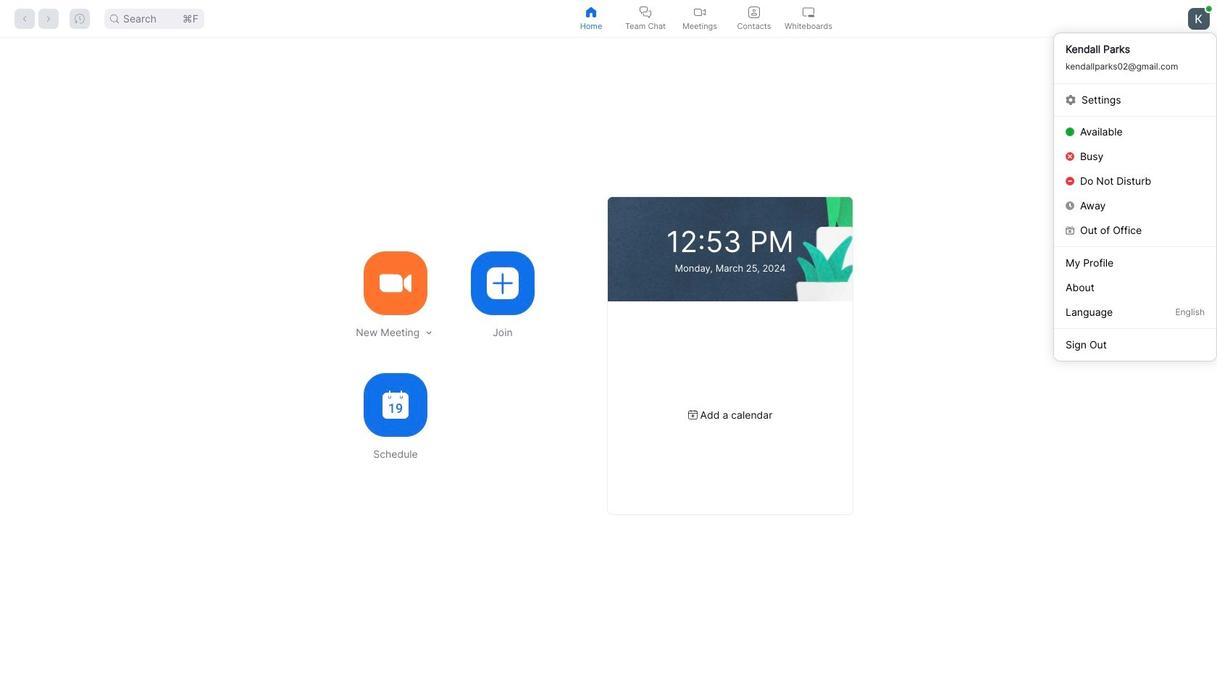 Task type: locate. For each thing, give the bounding box(es) containing it.
do not disturb image
[[1066, 177, 1075, 186], [1066, 177, 1075, 186]]

away image
[[1066, 202, 1075, 210], [1066, 202, 1075, 210]]

out of office image
[[1066, 226, 1075, 235]]

home small image
[[586, 6, 597, 18], [586, 6, 597, 18]]

busy image
[[1066, 152, 1075, 161]]

tab panel
[[0, 38, 1218, 673]]

plus squircle image
[[487, 267, 519, 299], [487, 267, 519, 299]]

video camera on image
[[380, 267, 412, 299], [380, 267, 412, 299]]

calendar add calendar image
[[688, 410, 698, 420]]

schedule image
[[383, 391, 409, 419]]

tab list
[[564, 0, 836, 37]]

calendar add calendar image
[[688, 410, 698, 420]]

setting image
[[1066, 95, 1076, 105]]

profile contact image
[[749, 6, 760, 18], [749, 6, 760, 18]]

video on image
[[694, 6, 706, 18], [694, 6, 706, 18]]

chevron down small image
[[424, 328, 434, 338], [424, 328, 434, 338]]

team chat image
[[640, 6, 652, 18]]

team chat image
[[640, 6, 652, 18]]

magnifier image
[[110, 14, 119, 23], [110, 14, 119, 23]]

out of office image
[[1066, 226, 1075, 235]]

online image
[[1207, 6, 1213, 11], [1066, 128, 1075, 136], [1066, 128, 1075, 136]]

avatar image
[[1189, 8, 1211, 29]]



Task type: describe. For each thing, give the bounding box(es) containing it.
whiteboard small image
[[803, 6, 815, 18]]

busy image
[[1066, 152, 1075, 161]]

setting image
[[1066, 95, 1076, 105]]

whiteboard small image
[[803, 6, 815, 18]]

online image
[[1207, 6, 1213, 11]]



Task type: vqa. For each thing, say whether or not it's contained in the screenshot.
Video Camera On 'icon'
yes



